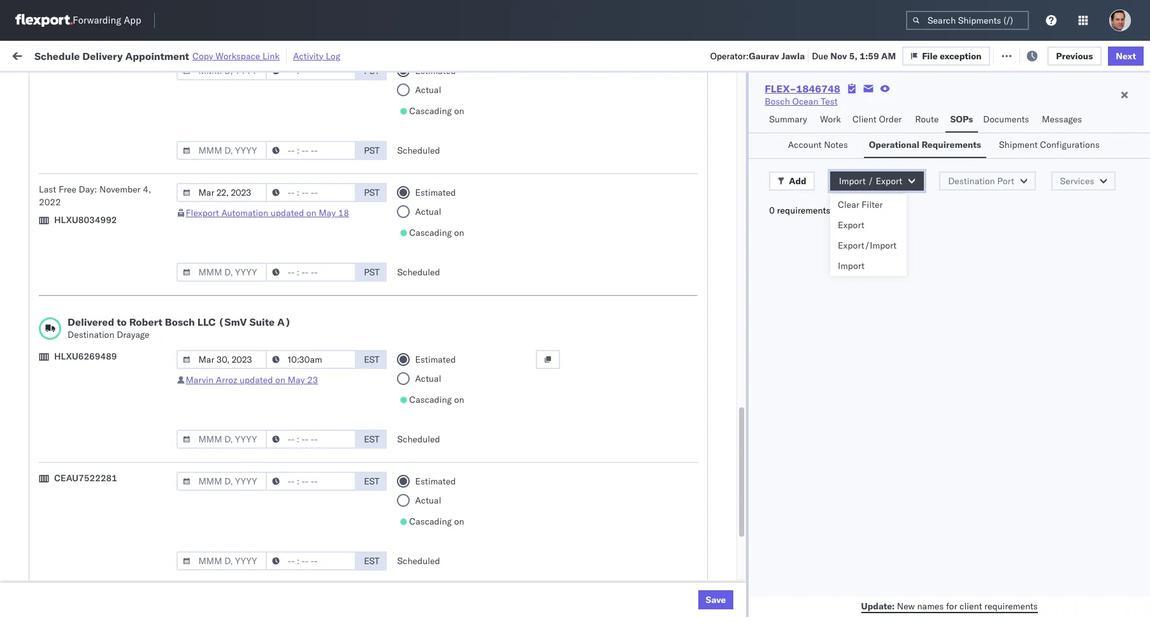 Task type: locate. For each thing, give the bounding box(es) containing it.
cascading for first mmm d, yyyy text field from the bottom of the page
[[410, 227, 452, 238]]

delivery for confirm delivery button
[[102, 350, 135, 362]]

bosch ocean test
[[765, 96, 838, 107], [511, 295, 584, 306], [594, 295, 667, 306], [511, 351, 584, 362]]

numbers inside container numbers
[[824, 109, 855, 119]]

may for 18
[[319, 207, 336, 219]]

2 vertical spatial rotterdam,
[[153, 568, 199, 580]]

copy workspace link button
[[193, 50, 280, 62]]

1 vertical spatial export
[[838, 219, 865, 231]]

1 horizontal spatial destination
[[949, 175, 996, 187]]

los for fifth schedule pickup from los angeles, ca button from the top
[[158, 372, 173, 384]]

ocean
[[793, 96, 819, 107], [428, 155, 455, 166], [428, 183, 455, 194], [428, 211, 455, 222], [428, 239, 455, 250], [428, 267, 455, 278], [428, 295, 455, 306], [539, 295, 565, 306], [622, 295, 648, 306], [428, 351, 455, 362], [539, 351, 565, 362], [428, 379, 455, 391], [428, 407, 455, 419], [428, 435, 455, 447], [428, 463, 455, 475], [428, 491, 455, 503], [428, 519, 455, 531], [428, 547, 455, 559], [428, 575, 455, 587]]

2 schedule delivery appointment link from the top
[[68, 294, 195, 306]]

0 vertical spatial flex-2130384
[[742, 519, 808, 531]]

0 vertical spatial schedule delivery appointment
[[68, 126, 195, 138]]

update:
[[862, 600, 895, 612]]

cascading on for 1st mmm d, yyyy text box from the top of the page's -- : -- -- text box
[[410, 105, 465, 117]]

7 ocean fcl from the top
[[428, 351, 473, 362]]

cdt,
[[282, 127, 303, 138], [282, 155, 303, 166], [282, 183, 303, 194], [282, 211, 303, 222]]

nov
[[831, 50, 848, 62], [305, 127, 322, 138], [305, 155, 322, 166], [305, 183, 322, 194], [305, 211, 322, 222]]

6 ca from the top
[[68, 385, 80, 396]]

schedule pickup from los angeles, ca link for fifth schedule pickup from los angeles, ca button from the top
[[68, 371, 219, 397]]

1 confirm from the top
[[68, 316, 100, 327]]

requirements right "client"
[[985, 600, 1039, 612]]

mbl/mawb numbers button
[[900, 101, 1047, 114]]

5 schedule pickup from los angeles, ca link from the top
[[68, 371, 219, 397]]

ceau7522281 up "upload"
[[54, 472, 117, 484]]

2 ceau7522281 from the top
[[54, 472, 117, 484]]

confirm inside confirm pickup from los angeles, ca
[[68, 316, 100, 327]]

1 vertical spatial documents
[[68, 497, 114, 509]]

-- : -- -- text field up '18'
[[266, 183, 357, 202]]

2 schedule pickup from rotterdam, netherlands link from the top
[[68, 540, 219, 565]]

3 estimated from the top
[[415, 354, 456, 365]]

due nov 5, 1:59 am
[[812, 50, 897, 62]]

lagerfeld for 1:00 am cst, feb 3, 2023
[[722, 575, 760, 587]]

snooze down 'app'
[[128, 49, 159, 61]]

1 vertical spatial destination
[[68, 329, 114, 341]]

1 vertical spatial rotterdam,
[[158, 540, 204, 552]]

0 horizontal spatial to
[[117, 316, 127, 328]]

5, for sixth schedule pickup from los angeles, ca button from the bottom of the page
[[324, 155, 332, 166]]

3 scheduled from the top
[[398, 434, 440, 445]]

- for 10:30 pm cst, jan 23, 2023
[[696, 435, 701, 447]]

cascading for 3rd mmm d, yyyy text box from the bottom
[[410, 394, 452, 406]]

jan for 13,
[[304, 379, 319, 391]]

dec for confirm delivery
[[304, 351, 321, 362]]

0 vertical spatial netherlands
[[68, 441, 117, 452]]

delivery for 1st schedule delivery appointment "button" from the top of the page
[[108, 126, 140, 138]]

import inside button
[[840, 175, 866, 187]]

actual for 3rd mmm d, yyyy text box from the bottom
[[415, 373, 442, 384]]

vandelay for vandelay west
[[594, 463, 631, 475]]

1 vertical spatial gaurav jawla
[[1066, 155, 1119, 166]]

3 test123456 from the top
[[907, 183, 960, 194]]

0 horizontal spatial export
[[838, 219, 865, 231]]

4 - from the top
[[696, 519, 701, 531]]

karl
[[704, 407, 720, 419], [704, 435, 720, 447], [704, 491, 720, 503], [704, 519, 720, 531], [704, 547, 720, 559], [704, 575, 720, 587]]

gaurav jawla up the services button
[[1066, 155, 1119, 166]]

1 cdt, from the top
[[282, 127, 303, 138]]

to inside "delivered to robert bosch llc (smv suite a) destination drayage"
[[117, 316, 127, 328]]

1 14, from the top
[[323, 267, 337, 278]]

destination inside button
[[949, 175, 996, 187]]

messages
[[1043, 114, 1083, 125]]

3 integration test account - karl lagerfeld from the top
[[594, 491, 760, 503]]

1 vertical spatial schedule pickup from rotterdam, netherlands link
[[68, 540, 219, 565]]

4 est from the top
[[364, 555, 380, 567]]

1 test123456 from the top
[[907, 127, 960, 138]]

0 vertical spatial gaurav
[[749, 50, 780, 62]]

2 ca from the top
[[68, 189, 80, 200]]

bosch
[[765, 96, 791, 107], [511, 295, 537, 306], [594, 295, 620, 306], [165, 316, 195, 328], [511, 351, 537, 362]]

assign to me button
[[315, 46, 398, 65]]

1 horizontal spatial vandelay
[[594, 463, 631, 475]]

netherlands for 10:30 pm cst, jan 23, 2023
[[68, 441, 117, 452]]

2 - from the top
[[696, 435, 701, 447]]

1 horizontal spatial numbers
[[953, 104, 985, 114]]

fcl
[[457, 155, 473, 166], [457, 183, 473, 194], [457, 211, 473, 222], [457, 239, 473, 250], [457, 267, 473, 278], [457, 295, 473, 306], [457, 351, 473, 362], [457, 379, 473, 391], [457, 407, 473, 419], [457, 435, 473, 447], [457, 463, 473, 475], [457, 491, 473, 503], [457, 519, 473, 531], [457, 547, 473, 559], [457, 575, 473, 587]]

- for 10:30 pm cst, jan 28, 2023
[[696, 491, 701, 503]]

10:30
[[244, 435, 268, 447], [244, 491, 268, 503]]

exception
[[941, 50, 982, 62]]

confirm delivery link
[[68, 350, 135, 362]]

1 hlxu6269489, from the top
[[892, 126, 957, 138]]

schedule pickup from rotterdam, netherlands button up confirm pickup from rotterdam, netherlands link
[[68, 540, 219, 567]]

1 horizontal spatial snooze
[[384, 104, 409, 114]]

0
[[770, 205, 775, 216]]

flex-1893174 button
[[722, 376, 811, 394], [722, 376, 811, 394]]

destination inside "delivered to robert bosch llc (smv suite a) destination drayage"
[[68, 329, 114, 341]]

1 vertical spatial gaurav
[[1066, 127, 1095, 138]]

numbers up requirements
[[953, 104, 985, 114]]

confirm pickup from rotterdam, netherlands
[[68, 568, 199, 593]]

2 vertical spatial mmm d, yyyy text field
[[177, 263, 267, 282]]

import for import
[[838, 260, 865, 272]]

4 cascading on from the top
[[410, 516, 465, 527]]

export inside button
[[876, 175, 903, 187]]

1 vertical spatial flex-2130384
[[742, 547, 808, 559]]

1 vertical spatial appointment
[[143, 126, 195, 138]]

1 netherlands from the top
[[68, 441, 117, 452]]

5, for 3rd schedule pickup from los angeles, ca button from the top of the page
[[324, 211, 332, 222]]

documents inside button
[[984, 114, 1030, 125]]

schedule delivery appointment link up november
[[68, 126, 195, 138]]

1 vertical spatial ceau7522281
[[54, 472, 117, 484]]

ca down free
[[68, 216, 80, 228]]

jan for 30,
[[304, 547, 318, 559]]

delivery up november
[[108, 126, 140, 138]]

2 cdt, from the top
[[282, 155, 303, 166]]

lagerfeld
[[722, 407, 760, 419], [722, 435, 760, 447], [722, 491, 760, 503], [722, 519, 760, 531], [722, 547, 760, 559], [722, 575, 760, 587]]

0 vertical spatial confirm
[[68, 316, 100, 327]]

filter
[[862, 199, 883, 210]]

2 -- : -- -- text field from the top
[[266, 183, 357, 202]]

23, for 2022
[[323, 323, 336, 334]]

2 1:59 am cst, dec 14, 2022 from the top
[[244, 295, 361, 306]]

confirm for confirm pickup from los angeles, ca
[[68, 316, 100, 327]]

10:30 pm cst, jan 23, 2023
[[244, 435, 364, 447]]

-- : -- -- text field
[[266, 61, 357, 80], [266, 183, 357, 202], [266, 263, 357, 282], [266, 552, 357, 571]]

pm for 10:30 pm cst, jan 28, 2023
[[271, 491, 285, 503]]

flex-1662119 button
[[722, 460, 811, 478], [722, 460, 811, 478]]

gaurav up flex-1846748 link
[[749, 50, 780, 62]]

jan for 25,
[[304, 463, 319, 475]]

MMM D, YYYY text field
[[177, 141, 267, 160], [177, 350, 267, 369], [177, 430, 267, 449], [177, 472, 267, 491], [177, 552, 267, 571]]

3 schedule pickup from los angeles, ca button from the top
[[68, 203, 219, 230]]

6 fcl from the top
[[457, 295, 473, 306]]

messages button
[[1038, 108, 1090, 133]]

appointment up 4,
[[143, 126, 195, 138]]

3 cascading from the top
[[410, 394, 452, 406]]

- for 7:30 pm cst, jan 30, 2023
[[696, 547, 701, 559]]

0 vertical spatial may
[[319, 207, 336, 219]]

ca down delivered
[[68, 329, 80, 340]]

1 vertical spatial 2130384
[[770, 547, 808, 559]]

0 vertical spatial gaurav jawla
[[1066, 127, 1119, 138]]

jan left 25,
[[304, 463, 319, 475]]

ca up "upload"
[[68, 469, 80, 480]]

3 -- : -- -- text field from the top
[[266, 263, 357, 282]]

0 horizontal spatial requirements
[[778, 205, 831, 216]]

pm for 6:00 pm cst, dec 23, 2022
[[265, 323, 279, 334]]

1 vertical spatial netherlands
[[68, 553, 117, 565]]

MMM D, YYYY text field
[[177, 61, 267, 80], [177, 183, 267, 202], [177, 263, 267, 282]]

add button
[[770, 172, 815, 191]]

pst
[[364, 65, 380, 77], [364, 145, 380, 156], [364, 187, 380, 198], [364, 267, 380, 278]]

0 horizontal spatial documents
[[68, 497, 114, 509]]

rotterdam, inside confirm pickup from rotterdam, netherlands
[[153, 568, 199, 580]]

hlxu6269489, down operational requirements
[[892, 154, 957, 166]]

5 integration test account - karl lagerfeld from the top
[[594, 547, 760, 559]]

jawla up the savant
[[1097, 155, 1119, 166]]

nov for 3rd schedule pickup from los angeles, ca button from the top of the page
[[305, 211, 322, 222]]

0 horizontal spatial may
[[288, 374, 305, 386]]

jan left 13,
[[304, 379, 319, 391]]

schedule pickup from los angeles, ca link for 3rd schedule pickup from los angeles, ca button from the top of the page
[[68, 203, 219, 229]]

0 vertical spatial schedule pickup from rotterdam, netherlands link
[[68, 428, 219, 453]]

schedule pickup from rotterdam, netherlands up confirm pickup from rotterdam, netherlands
[[68, 540, 204, 565]]

schedule pickup from los angeles, ca link for 5th schedule pickup from los angeles, ca button from the bottom of the page
[[68, 175, 219, 201]]

1846748 down 0 requirements
[[770, 239, 808, 250]]

appointment up "delivered to robert bosch llc (smv suite a) destination drayage"
[[143, 294, 195, 306]]

may left 23
[[288, 374, 305, 386]]

schedule
[[34, 49, 80, 62], [68, 126, 105, 138], [68, 148, 105, 159], [68, 176, 105, 187], [68, 204, 105, 215], [68, 260, 105, 271], [68, 294, 105, 306], [68, 372, 105, 384], [68, 428, 105, 440], [68, 456, 105, 468], [68, 540, 105, 552]]

1 vertical spatial updated
[[240, 374, 273, 386]]

snooze left the mode
[[384, 104, 409, 114]]

ca up delivered
[[68, 273, 80, 284]]

2 schedule delivery appointment from the top
[[68, 294, 195, 306]]

0 vertical spatial schedule pickup from rotterdam, netherlands
[[68, 428, 204, 452]]

15 ocean fcl from the top
[[428, 575, 473, 587]]

4 flex-1889466 from the top
[[742, 351, 808, 362]]

operational requirements
[[870, 139, 982, 150]]

3 karl from the top
[[704, 491, 720, 503]]

ceau7522281, down notes in the right top of the page
[[824, 154, 889, 166]]

13,
[[321, 379, 335, 391]]

2023 right 25,
[[337, 463, 359, 475]]

-- : -- -- text field up a)
[[266, 263, 357, 282]]

schedule delivery appointment button up november
[[68, 126, 195, 140]]

4 pst from the top
[[364, 267, 380, 278]]

-- : -- -- text field down reassign
[[266, 61, 357, 80]]

0 vertical spatial 10:30
[[244, 435, 268, 447]]

delivered
[[68, 316, 114, 328]]

rotterdam, for 7:30 pm cst, jan 30, 2023
[[158, 540, 204, 552]]

previous button
[[1048, 46, 1103, 65]]

2022 for first schedule delivery appointment "button" from the bottom
[[339, 295, 361, 306]]

flex-1846748 down the summary
[[742, 127, 808, 138]]

schedule pickup from rotterdam, netherlands for 7:30 pm cst, jan 30, 2023
[[68, 540, 204, 565]]

1 vertical spatial schedule delivery appointment button
[[68, 294, 195, 308]]

5 ceau7522281, from the top
[[824, 238, 889, 250]]

2 1:59 am cdt, nov 5, 2022 from the top
[[244, 155, 356, 166]]

-- : -- -- text field for 1st mmm d, yyyy text box from the top of the page
[[266, 141, 357, 160]]

bosch ocean test link
[[765, 95, 838, 108]]

10:30 up 1:59 am cst, jan 25, 2023
[[244, 435, 268, 447]]

2022 for confirm pickup from los angeles, ca button in the left of the page
[[339, 323, 361, 334]]

0 vertical spatial schedule delivery appointment link
[[68, 126, 195, 138]]

customs
[[99, 484, 135, 496]]

-- : -- -- text field
[[266, 141, 357, 160], [266, 350, 357, 369], [266, 430, 357, 449], [266, 472, 357, 491]]

karl for 1:00 am cst, feb 3, 2023
[[704, 575, 720, 587]]

0 vertical spatial destination
[[949, 175, 996, 187]]

pm right 6:00
[[265, 323, 279, 334]]

3 actual from the top
[[415, 373, 442, 384]]

ceau7522281, down client
[[824, 126, 889, 138]]

4 ceau7522281, from the top
[[824, 210, 889, 222]]

import
[[840, 175, 866, 187], [838, 260, 865, 272]]

1 vertical spatial schedule delivery appointment link
[[68, 294, 195, 306]]

1 schedule pickup from los angeles, ca link from the top
[[68, 147, 219, 173]]

cdt, for 5th schedule pickup from los angeles, ca button from the bottom of the page
[[282, 183, 303, 194]]

1 vertical spatial requirements
[[985, 600, 1039, 612]]

1 horizontal spatial requirements
[[985, 600, 1039, 612]]

0 vertical spatial jawla
[[782, 50, 805, 62]]

work
[[821, 114, 842, 125]]

jan left 30,
[[304, 547, 318, 559]]

my
[[13, 46, 33, 64]]

am
[[882, 50, 897, 62], [265, 127, 280, 138], [265, 155, 280, 166], [265, 183, 280, 194], [265, 211, 280, 222], [265, 267, 280, 278], [265, 295, 280, 306], [265, 351, 280, 362], [265, 379, 280, 391], [265, 463, 280, 475], [265, 575, 280, 587]]

schedule pickup from rotterdam, netherlands button up clearance
[[68, 428, 219, 454]]

2 integration test account - karl lagerfeld from the top
[[594, 435, 760, 447]]

0 horizontal spatial snooze
[[128, 49, 159, 61]]

gaurav jawla
[[1066, 127, 1119, 138], [1066, 155, 1119, 166]]

0 vertical spatial documents
[[984, 114, 1030, 125]]

import down export/import
[[838, 260, 865, 272]]

10:30 down 1:59 am cst, jan 25, 2023
[[244, 491, 268, 503]]

0 vertical spatial 2130384
[[770, 519, 808, 531]]

23, up 24,
[[323, 323, 336, 334]]

1 vertical spatial schedule delivery appointment
[[68, 294, 195, 306]]

arroz
[[216, 374, 237, 386]]

1 vertical spatial jawla
[[1097, 127, 1119, 138]]

5 schedule pickup from los angeles, ca button from the top
[[68, 371, 219, 398]]

integration for 10:30 pm cst, jan 23, 2023
[[594, 435, 638, 447]]

activity
[[293, 50, 324, 62]]

updated
[[271, 207, 304, 219], [240, 374, 273, 386]]

5 schedule pickup from los angeles, ca from the top
[[68, 372, 210, 396]]

id
[[738, 104, 746, 114]]

1 horizontal spatial may
[[319, 207, 336, 219]]

workspace
[[216, 50, 260, 62]]

1 vertical spatial 14,
[[323, 295, 337, 306]]

operational
[[870, 139, 920, 150]]

est for 3rd mmm d, yyyy text box from the bottom
[[364, 434, 380, 445]]

may left '18'
[[319, 207, 336, 219]]

appointment for second schedule delivery appointment link
[[143, 294, 195, 306]]

angeles, for schedule pickup from los angeles, ca 'link' for 6th schedule pickup from los angeles, ca button
[[175, 456, 210, 468]]

25,
[[321, 463, 335, 475]]

0 vertical spatial export
[[876, 175, 903, 187]]

los for confirm pickup from los angeles, ca button in the left of the page
[[153, 316, 168, 327]]

pm
[[265, 323, 279, 334], [271, 435, 285, 447], [271, 491, 285, 503], [265, 547, 279, 559]]

1 vertical spatial may
[[288, 374, 305, 386]]

1:59 am cst, jan 25, 2023
[[244, 463, 359, 475]]

confirm inside confirm pickup from rotterdam, netherlands
[[68, 568, 100, 580]]

ceau7522281, up clear filter
[[824, 182, 889, 194]]

delivery inside button
[[102, 350, 135, 362]]

2 vandelay from the left
[[594, 463, 631, 475]]

on for 1st mmm d, yyyy text box from the bottom of the page
[[454, 516, 465, 527]]

0 vertical spatial requirements
[[778, 205, 831, 216]]

to left the me
[[366, 49, 375, 61]]

1 schedule delivery appointment from the top
[[68, 126, 195, 138]]

list box
[[831, 194, 907, 276]]

10:30 pm cst, jan 28, 2023
[[244, 491, 364, 503]]

marvin arroz updated on may 23 button
[[186, 374, 318, 386]]

3 resize handle column header from the left
[[362, 99, 377, 617]]

- for 1:00 am cst, feb 3, 2023
[[696, 575, 701, 587]]

schedule pickup from rotterdam, netherlands link up confirm pickup from rotterdam, netherlands link
[[68, 540, 219, 565]]

1 vertical spatial confirm
[[68, 350, 100, 362]]

import left /
[[840, 175, 866, 187]]

0 vertical spatial 23,
[[323, 323, 336, 334]]

operator:
[[711, 50, 749, 62]]

-- : -- -- text field for third mmm d, yyyy text field from the bottom of the page
[[266, 61, 357, 80]]

1 horizontal spatial export
[[876, 175, 903, 187]]

flex-1846748 up the summary
[[765, 82, 841, 95]]

from inside confirm pickup from rotterdam, netherlands
[[132, 568, 151, 580]]

schedule pickup from los angeles, ca for schedule pickup from los angeles, ca 'link' associated with 5th schedule pickup from los angeles, ca button from the bottom of the page
[[68, 176, 210, 200]]

0 vertical spatial rotterdam,
[[158, 428, 204, 440]]

1 ceau7522281 from the top
[[54, 62, 117, 73]]

hlxu8034992 down shipment
[[959, 182, 1022, 194]]

omkar savant
[[1066, 183, 1123, 194]]

1:59 am cst, dec 14, 2022 up 6:00 pm cst, dec 23, 2022
[[244, 295, 361, 306]]

integration test account - karl lagerfeld for 10:30 pm cst, jan 23, 2023
[[594, 435, 760, 447]]

0 horizontal spatial numbers
[[824, 109, 855, 119]]

container numbers
[[824, 99, 858, 119]]

los inside confirm pickup from los angeles, ca
[[153, 316, 168, 327]]

destination left 'port'
[[949, 175, 996, 187]]

schedule pickup from rotterdam, netherlands up customs
[[68, 428, 204, 452]]

updated right "automation"
[[271, 207, 304, 219]]

schedule delivery appointment link up robert
[[68, 294, 195, 306]]

jan left '28,'
[[309, 491, 323, 503]]

8 resize handle column header from the left
[[802, 99, 817, 617]]

schedule pickup from rotterdam, netherlands link up clearance
[[68, 428, 219, 453]]

rotterdam,
[[158, 428, 204, 440], [158, 540, 204, 552], [153, 568, 199, 580]]

2 vertical spatial netherlands
[[68, 581, 117, 593]]

cancel batch action
[[1047, 49, 1134, 61]]

actual for 1st mmm d, yyyy text box from the bottom of the page
[[415, 495, 442, 506]]

delivery for first schedule delivery appointment "button" from the bottom
[[108, 294, 140, 306]]

scheduled for first mmm d, yyyy text field from the bottom of the page
[[398, 267, 440, 278]]

ca for sixth schedule pickup from los angeles, ca button from the bottom of the page
[[68, 161, 80, 172]]

0 vertical spatial ceau7522281
[[54, 62, 117, 73]]

ca inside confirm pickup from los angeles, ca
[[68, 329, 80, 340]]

0 vertical spatial 1:59 am cst, dec 14, 2022
[[244, 267, 361, 278]]

confirm delivery
[[68, 350, 135, 362]]

account inside button
[[789, 139, 822, 150]]

1 horizontal spatial to
[[366, 49, 375, 61]]

2023 right '28,'
[[342, 491, 364, 503]]

3 -- : -- -- text field from the top
[[266, 430, 357, 449]]

hlxu6269489, up operational requirements
[[892, 126, 957, 138]]

updated for arroz
[[240, 374, 273, 386]]

lagerfeld for 7:30 pm cst, jan 30, 2023
[[722, 547, 760, 559]]

2 10:30 from the top
[[244, 491, 268, 503]]

2023 right 30,
[[336, 547, 358, 559]]

file exception
[[923, 50, 982, 62]]

schedule pickup from rotterdam, netherlands button for 7:30 pm cst, jan 30, 2023
[[68, 540, 219, 567]]

5, for 5th schedule pickup from los angeles, ca button from the bottom of the page
[[324, 183, 332, 194]]

3 integration from the top
[[594, 491, 638, 503]]

jan for 28,
[[309, 491, 323, 503]]

vandelay
[[511, 463, 548, 475], [594, 463, 631, 475]]

schedule delivery appointment for first schedule delivery appointment link
[[68, 126, 195, 138]]

1846748 down add button
[[770, 211, 808, 222]]

confirm inside confirm delivery link
[[68, 350, 100, 362]]

sops button
[[946, 108, 979, 133]]

2 vertical spatial confirm
[[68, 568, 100, 580]]

cdt, for sixth schedule pickup from los angeles, ca button from the bottom of the page
[[282, 155, 303, 166]]

24,
[[323, 351, 337, 362]]

flex id
[[722, 104, 746, 114]]

1 vertical spatial to
[[117, 316, 127, 328]]

services
[[1061, 175, 1095, 187]]

None checkbox
[[20, 154, 33, 167], [20, 182, 33, 195], [20, 238, 33, 251], [20, 266, 33, 279], [20, 294, 33, 307], [20, 322, 33, 335], [20, 350, 33, 363], [20, 406, 33, 419], [20, 435, 33, 447], [20, 519, 33, 531], [20, 547, 33, 560], [20, 575, 33, 588], [20, 154, 33, 167], [20, 182, 33, 195], [20, 238, 33, 251], [20, 266, 33, 279], [20, 294, 33, 307], [20, 322, 33, 335], [20, 350, 33, 363], [20, 406, 33, 419], [20, 435, 33, 447], [20, 519, 33, 531], [20, 547, 33, 560], [20, 575, 33, 588]]

upload
[[68, 484, 97, 496]]

actual
[[415, 84, 442, 96], [415, 206, 442, 217], [415, 373, 442, 384], [415, 495, 442, 506]]

0 vertical spatial mmm d, yyyy text field
[[177, 61, 267, 80]]

3 ceau7522281, from the top
[[824, 182, 889, 194]]

schedule pickup from los angeles, ca for 3rd schedule pickup from los angeles, ca button from the bottom of the page's schedule pickup from los angeles, ca 'link'
[[68, 260, 210, 284]]

account
[[789, 139, 822, 150], [660, 407, 693, 419], [660, 435, 693, 447], [660, 491, 693, 503], [660, 519, 693, 531], [660, 547, 693, 559], [660, 575, 693, 587]]

ca down hlxu6269489
[[68, 385, 80, 396]]

1 cascading on from the top
[[410, 105, 465, 117]]

nov for sixth schedule pickup from los angeles, ca button from the bottom of the page
[[305, 155, 322, 166]]

confirm pickup from rotterdam, netherlands link
[[68, 568, 219, 593]]

ca up free
[[68, 161, 80, 172]]

summary
[[770, 114, 808, 125]]

4 actual from the top
[[415, 495, 442, 506]]

ca
[[68, 161, 80, 172], [68, 189, 80, 200], [68, 216, 80, 228], [68, 273, 80, 284], [68, 329, 80, 340], [68, 385, 80, 396], [68, 469, 80, 480]]

2 vertical spatial appointment
[[143, 294, 195, 306]]

1 vertical spatial schedule pickup from rotterdam, netherlands
[[68, 540, 204, 565]]

3 schedule pickup from los angeles, ca link from the top
[[68, 203, 219, 229]]

assign
[[335, 49, 364, 61]]

angeles, for confirm pickup from los angeles, ca link
[[170, 316, 205, 327]]

2022 inside last free day: november 4, 2022
[[39, 196, 61, 208]]

pm right 7:30
[[265, 547, 279, 559]]

hlxu6269489,
[[892, 126, 957, 138], [892, 154, 957, 166], [892, 182, 957, 194], [892, 210, 957, 222], [892, 238, 957, 250]]

4 cascading from the top
[[410, 516, 452, 527]]

schedule delivery appointment up november
[[68, 126, 195, 138]]

documents up shipment
[[984, 114, 1030, 125]]

gaurav up configurations
[[1066, 127, 1095, 138]]

gaurav down configurations
[[1066, 155, 1095, 166]]

1 vertical spatial import
[[838, 260, 865, 272]]

import inside "list box"
[[838, 260, 865, 272]]

integration test account - karl lagerfeld for 7:30 pm cst, jan 30, 2023
[[594, 547, 760, 559]]

schedule delivery appointment up robert
[[68, 294, 195, 306]]

robert
[[129, 316, 163, 328]]

integration for 7:30 pm cst, jan 30, 2023
[[594, 547, 638, 559]]

flex-1846748 down add button
[[742, 211, 808, 222]]

hlxu6269489, up uetu5238478
[[892, 238, 957, 250]]

2023 right 13,
[[337, 379, 359, 391]]

scheduled
[[398, 145, 440, 156], [398, 267, 440, 278], [398, 434, 440, 445], [398, 555, 440, 567]]

confirm pickup from los angeles, ca link
[[68, 315, 219, 341]]

hlxu8034992 down mbl/mawb numbers button
[[959, 126, 1022, 138]]

ceau7522281, up lhuu7894563,
[[824, 238, 889, 250]]

Search Shipments (/) text field
[[907, 11, 1030, 30]]

2 flex-2130384 from the top
[[742, 547, 808, 559]]

2 hlxu6269489, from the top
[[892, 154, 957, 166]]

9 resize handle column header from the left
[[885, 99, 900, 617]]

0 vertical spatial snooze
[[128, 49, 159, 61]]

2130384
[[770, 519, 808, 531], [770, 547, 808, 559]]

may for 23
[[288, 374, 305, 386]]

summary button
[[765, 108, 816, 133]]

2 schedule pickup from los angeles, ca link from the top
[[68, 175, 219, 201]]

test123456
[[907, 127, 960, 138], [907, 155, 960, 166], [907, 183, 960, 194], [907, 211, 960, 222], [907, 239, 960, 250]]

integration test account - karl lagerfeld for 1:00 am cst, feb 3, 2023
[[594, 575, 760, 587]]

1846748 down the summary
[[770, 127, 808, 138]]

0 horizontal spatial vandelay
[[511, 463, 548, 475]]

1 vertical spatial 1:59 am cst, dec 14, 2022
[[244, 295, 361, 306]]

1 vertical spatial mmm d, yyyy text field
[[177, 183, 267, 202]]

3 1889466 from the top
[[770, 323, 808, 334]]

delivery up confirm pickup from los angeles, ca on the left of the page
[[108, 294, 140, 306]]

1 vertical spatial 10:30
[[244, 491, 268, 503]]

-- : -- -- text field up feb
[[266, 552, 357, 571]]

2 schedule pickup from rotterdam, netherlands from the top
[[68, 540, 204, 565]]

-- : -- -- text field for first mmm d, yyyy text field from the bottom of the page
[[266, 263, 357, 282]]

0 horizontal spatial destination
[[68, 329, 114, 341]]

1846748 up add button
[[770, 155, 808, 166]]

appointment down 'app'
[[125, 49, 189, 62]]

2023 up 1:59 am cst, jan 25, 2023
[[342, 435, 364, 447]]

-- : -- -- text field for 2nd mmm d, yyyy text box from the top
[[266, 350, 357, 369]]

0 vertical spatial schedule pickup from rotterdam, netherlands button
[[68, 428, 219, 454]]

work
[[36, 46, 69, 64]]

1 flex-2130384 from the top
[[742, 519, 808, 531]]

ceau7522281, up export/import
[[824, 210, 889, 222]]

2 pst from the top
[[364, 145, 380, 156]]

export right /
[[876, 175, 903, 187]]

1 horizontal spatial documents
[[984, 114, 1030, 125]]

3 hlxu6269489, from the top
[[892, 182, 957, 194]]

1 vertical spatial schedule pickup from rotterdam, netherlands button
[[68, 540, 219, 567]]

1 mmm d, yyyy text field from the top
[[177, 141, 267, 160]]

flex-1889466 for schedule delivery appointment
[[742, 295, 808, 306]]

numbers down container
[[824, 109, 855, 119]]

flex-1889466
[[742, 267, 808, 278], [742, 295, 808, 306], [742, 323, 808, 334], [742, 351, 808, 362]]

1 vertical spatial 23,
[[326, 435, 339, 447]]

0 vertical spatial to
[[366, 49, 375, 61]]

est
[[364, 354, 380, 365], [364, 434, 380, 445], [364, 476, 380, 487], [364, 555, 380, 567]]

to up 'drayage'
[[117, 316, 127, 328]]

angeles, for sixth schedule pickup from los angeles, ca button from the bottom of the page schedule pickup from los angeles, ca 'link'
[[175, 148, 210, 159]]

angeles, for 3rd schedule pickup from los angeles, ca button from the bottom of the page's schedule pickup from los angeles, ca 'link'
[[175, 260, 210, 271]]

hlxu6269489, down operational requirements button
[[892, 182, 957, 194]]

schedule pickup from los angeles, ca link
[[68, 147, 219, 173], [68, 175, 219, 201], [68, 203, 219, 229], [68, 259, 219, 285], [68, 371, 219, 397], [68, 456, 219, 481]]

schedule delivery appointment button up robert
[[68, 294, 195, 308]]

route
[[916, 114, 940, 125]]

0 vertical spatial updated
[[271, 207, 304, 219]]

updated down "8:00"
[[240, 374, 273, 386]]

1 ca from the top
[[68, 161, 80, 172]]

23, up 25,
[[326, 435, 339, 447]]

nov for 5th schedule pickup from los angeles, ca button from the bottom of the page
[[305, 183, 322, 194]]

None checkbox
[[20, 103, 33, 115], [20, 126, 33, 139], [20, 210, 33, 223], [20, 378, 33, 391], [20, 463, 33, 475], [20, 491, 33, 503], [20, 103, 33, 115], [20, 126, 33, 139], [20, 210, 33, 223], [20, 378, 33, 391], [20, 463, 33, 475], [20, 491, 33, 503]]

2 flex-2130387 from the top
[[742, 435, 808, 447]]

jawla left the 'due'
[[782, 50, 805, 62]]

resize handle column header
[[31, 99, 46, 617], [221, 99, 236, 617], [362, 99, 377, 617], [407, 99, 422, 617], [490, 99, 505, 617], [573, 99, 588, 617], [700, 99, 715, 617], [802, 99, 817, 617], [885, 99, 900, 617], [1044, 99, 1060, 617], [1118, 99, 1134, 617], [1127, 99, 1143, 617]]

4 schedule pickup from los angeles, ca from the top
[[68, 260, 210, 284]]

work button
[[816, 108, 848, 133]]

to for robert
[[117, 316, 127, 328]]

2023 right 3,
[[333, 575, 355, 587]]

snooze
[[128, 49, 159, 61], [384, 104, 409, 114]]

2 ocean fcl from the top
[[428, 183, 473, 194]]

cascading for 1st mmm d, yyyy text box from the bottom of the page
[[410, 516, 452, 527]]

destination down delivered
[[68, 329, 114, 341]]

angeles, inside confirm pickup from los angeles, ca
[[170, 316, 205, 327]]

2 scheduled from the top
[[398, 267, 440, 278]]

6:00
[[244, 323, 263, 334]]

1:00 am cst, feb 3, 2023
[[244, 575, 355, 587]]

2 schedule pickup from rotterdam, netherlands button from the top
[[68, 540, 219, 567]]

documents down "upload"
[[68, 497, 114, 509]]

gaurav jawla up configurations
[[1066, 127, 1119, 138]]

0 vertical spatial 14,
[[323, 267, 337, 278]]

hlxu6269489, right 'filter'
[[892, 210, 957, 222]]

to inside button
[[366, 49, 375, 61]]

requirements down the add in the top right of the page
[[778, 205, 831, 216]]

0 vertical spatial schedule delivery appointment button
[[68, 126, 195, 140]]

12 fcl from the top
[[457, 491, 473, 503]]

bosch inside "delivered to robert bosch llc (smv suite a) destination drayage"
[[165, 316, 195, 328]]

4 ceau7522281, hlxu6269489, hlxu8034992 from the top
[[824, 210, 1022, 222]]

1 schedule pickup from rotterdam, netherlands from the top
[[68, 428, 204, 452]]

to for me
[[366, 49, 375, 61]]

0 vertical spatial import
[[840, 175, 866, 187]]



Task type: vqa. For each thing, say whether or not it's contained in the screenshot.
the pdt associated with Oct 26 3:07 PM PDT
no



Task type: describe. For each thing, give the bounding box(es) containing it.
pst for third mmm d, yyyy text field from the bottom of the page
[[364, 65, 380, 77]]

2 vertical spatial gaurav
[[1066, 155, 1095, 166]]

flexport automation updated on may 18
[[186, 207, 349, 219]]

last
[[39, 184, 56, 195]]

1 flex-2130387 from the top
[[742, 407, 808, 419]]

2023 for 10:30 pm cst, jan 28, 2023
[[342, 491, 364, 503]]

documents inside upload customs clearance documents
[[68, 497, 114, 509]]

cdt, for 3rd schedule pickup from los angeles, ca button from the top of the page
[[282, 211, 303, 222]]

23
[[307, 374, 318, 386]]

4 ocean fcl from the top
[[428, 239, 473, 250]]

2 vertical spatial jawla
[[1097, 155, 1119, 166]]

los for 6th schedule pickup from los angeles, ca button
[[158, 456, 173, 468]]

3 2130387 from the top
[[770, 491, 808, 503]]

-- : -- -- text field for 2nd mmm d, yyyy text field from the bottom of the page
[[266, 183, 357, 202]]

integration for 10:30 pm cst, jan 28, 2023
[[594, 491, 638, 503]]

next button
[[1109, 46, 1145, 65]]

action
[[1106, 49, 1134, 61]]

1 vertical spatial snooze
[[384, 104, 409, 114]]

hlxu6269489, for 5th schedule pickup from los angeles, ca button from the bottom of the page
[[892, 182, 957, 194]]

karl for 10:30 pm cst, jan 28, 2023
[[704, 491, 720, 503]]

1 1:59 am cdt, nov 5, 2022 from the top
[[244, 127, 356, 138]]

test123456 for schedule pickup from los angeles, ca 'link' associated with 5th schedule pickup from los angeles, ca button from the bottom of the page
[[907, 183, 960, 194]]

app
[[124, 14, 141, 26]]

updated for automation
[[271, 207, 304, 219]]

2 mmm d, yyyy text field from the top
[[177, 350, 267, 369]]

uetu5238478
[[892, 267, 954, 278]]

netherlands inside confirm pickup from rotterdam, netherlands
[[68, 581, 117, 593]]

import / export button
[[831, 172, 925, 191]]

configurations
[[1041, 139, 1101, 150]]

activity log button
[[293, 48, 341, 63]]

2 ceau7522281, hlxu6269489, hlxu8034992 from the top
[[824, 154, 1022, 166]]

13 fcl from the top
[[457, 519, 473, 531]]

pickup inside confirm pickup from rotterdam, netherlands
[[102, 568, 130, 580]]

2 2130384 from the top
[[770, 547, 808, 559]]

dec for schedule delivery appointment
[[304, 295, 321, 306]]

1 2130384 from the top
[[770, 519, 808, 531]]

container
[[824, 99, 858, 108]]

1893174
[[770, 379, 808, 391]]

numbers for mbl/mawb numbers
[[953, 104, 985, 114]]

2 schedule delivery appointment button from the top
[[68, 294, 195, 308]]

container numbers button
[[817, 96, 888, 119]]

confirm pickup from los angeles, ca
[[68, 316, 205, 340]]

3 fcl from the top
[[457, 211, 473, 222]]

1 integration from the top
[[594, 407, 638, 419]]

4 integration test account - karl lagerfeld from the top
[[594, 519, 760, 531]]

8:00 am cst, dec 24, 2022
[[244, 351, 361, 362]]

1 ceau7522281, from the top
[[824, 126, 889, 138]]

10:30 for 10:30 pm cst, jan 28, 2023
[[244, 491, 268, 503]]

client
[[853, 114, 877, 125]]

0 requirements
[[770, 205, 831, 216]]

savant
[[1095, 183, 1123, 194]]

link
[[263, 50, 280, 62]]

-- : -- -- text field for 1st mmm d, yyyy text box from the bottom of the page
[[266, 552, 357, 571]]

destination port button
[[940, 172, 1037, 191]]

ceau7522281 for pst
[[54, 62, 117, 73]]

activity log
[[293, 50, 341, 62]]

ca for 5th schedule pickup from los angeles, ca button from the bottom of the page
[[68, 189, 80, 200]]

-- : -- -- text field for 2nd mmm d, yyyy text box from the bottom of the page
[[266, 472, 357, 491]]

pickup inside confirm pickup from los angeles, ca
[[102, 316, 130, 327]]

6 schedule pickup from los angeles, ca button from the top
[[68, 456, 219, 482]]

2022 for 5th schedule pickup from los angeles, ca button from the bottom of the page
[[334, 183, 356, 194]]

2023 for 1:59 am cst, jan 25, 2023
[[337, 463, 359, 475]]

14 ocean fcl from the top
[[428, 547, 473, 559]]

flexport automation updated on may 18 button
[[186, 207, 349, 219]]

3 mmm d, yyyy text field from the top
[[177, 263, 267, 282]]

numbers for container numbers
[[824, 109, 855, 119]]

hlxu6269489
[[54, 351, 117, 362]]

3 mmm d, yyyy text field from the top
[[177, 430, 267, 449]]

10:30 for 10:30 pm cst, jan 23, 2023
[[244, 435, 268, 447]]

1 estimated from the top
[[415, 65, 456, 77]]

destination port
[[949, 175, 1015, 187]]

6 ocean fcl from the top
[[428, 295, 473, 306]]

1 flex-1889466 from the top
[[742, 267, 808, 278]]

save
[[706, 594, 726, 606]]

save button
[[699, 590, 734, 610]]

1 lagerfeld from the top
[[722, 407, 760, 419]]

snooze inside button
[[128, 49, 159, 61]]

next
[[1117, 50, 1137, 62]]

1 2130387 from the top
[[770, 407, 808, 419]]

log
[[326, 50, 341, 62]]

ceau7522281, for sixth schedule pickup from los angeles, ca button from the bottom of the page schedule pickup from los angeles, ca 'link'
[[824, 154, 889, 166]]

ca for fifth schedule pickup from los angeles, ca button from the top
[[68, 385, 80, 396]]

lhuu7894563, uetu5238478
[[824, 267, 954, 278]]

5 ocean fcl from the top
[[428, 267, 473, 278]]

ca for 3rd schedule pickup from los angeles, ca button from the top of the page
[[68, 216, 80, 228]]

actual for 1st mmm d, yyyy text box from the top of the page
[[415, 84, 442, 96]]

appointment for first schedule delivery appointment link
[[143, 126, 195, 138]]

list box containing clear filter
[[831, 194, 907, 276]]

2023 for 10:30 pm cst, jan 23, 2023
[[342, 435, 364, 447]]

15 fcl from the top
[[457, 575, 473, 587]]

dec for confirm pickup from los angeles, ca
[[304, 323, 320, 334]]

west
[[633, 463, 654, 475]]

requirements
[[922, 139, 982, 150]]

estimated for first mmm d, yyyy text field from the bottom of the page
[[415, 187, 456, 198]]

shipment
[[1000, 139, 1038, 150]]

operator: gaurav jawla
[[711, 50, 805, 62]]

forwarding app
[[73, 14, 141, 26]]

ceau7522281, for schedule pickup from los angeles, ca 'link' associated with 5th schedule pickup from los angeles, ca button from the bottom of the page
[[824, 182, 889, 194]]

cascading on for -- : -- -- text field associated with 1st mmm d, yyyy text box from the bottom of the page
[[410, 516, 465, 527]]

est for 1st mmm d, yyyy text box from the bottom of the page
[[364, 555, 380, 567]]

clearance
[[137, 484, 178, 496]]

flex
[[722, 104, 736, 114]]

4 2130387 from the top
[[770, 575, 808, 587]]

vandelay for vandelay
[[511, 463, 548, 475]]

hlxu6269489, for 3rd schedule pickup from los angeles, ca button from the top of the page
[[892, 210, 957, 222]]

scheduled for 1st mmm d, yyyy text box from the bottom of the page
[[398, 555, 440, 567]]

7 fcl from the top
[[457, 351, 473, 362]]

cascading for 1st mmm d, yyyy text box from the top of the page
[[410, 105, 452, 117]]

services button
[[1052, 172, 1117, 191]]

5 ceau7522281, hlxu6269489, hlxu8034992 from the top
[[824, 238, 1022, 250]]

add
[[790, 175, 807, 187]]

delivered to robert bosch llc (smv suite a) destination drayage
[[68, 316, 291, 341]]

cascading on for -- : -- -- text box associated with 3rd mmm d, yyyy text box from the bottom
[[410, 394, 465, 406]]

confirm pickup from rotterdam, netherlands button
[[68, 568, 219, 595]]

hlxu8034992 up abcdefg78456546
[[959, 238, 1022, 250]]

netherlands for 7:30 pm cst, jan 30, 2023
[[68, 553, 117, 565]]

3 ceau7522281, hlxu6269489, hlxu8034992 from the top
[[824, 182, 1022, 194]]

4 integration from the top
[[594, 519, 638, 531]]

flex-1846748 up 0
[[742, 183, 808, 194]]

3 flex-2130387 from the top
[[742, 491, 808, 503]]

pst for first mmm d, yyyy text field from the bottom of the page
[[364, 267, 380, 278]]

ca for confirm pickup from los angeles, ca button in the left of the page
[[68, 329, 80, 340]]

marvin
[[186, 374, 214, 386]]

est for 2nd mmm d, yyyy text box from the bottom of the page
[[364, 476, 380, 487]]

11 ocean fcl from the top
[[428, 463, 473, 475]]

1 1889466 from the top
[[770, 267, 808, 278]]

5 resize handle column header from the left
[[490, 99, 505, 617]]

2022 for sixth schedule pickup from los angeles, ca button from the bottom of the page
[[334, 155, 356, 166]]

1846748 up container
[[797, 82, 841, 95]]

actual for first mmm d, yyyy text field from the bottom of the page
[[415, 206, 442, 217]]

1846748 up 0 requirements
[[770, 183, 808, 194]]

a)
[[277, 316, 291, 328]]

schedule pickup from los angeles, ca for fifth schedule pickup from los angeles, ca button from the top schedule pickup from los angeles, ca 'link'
[[68, 372, 210, 396]]

documents button
[[979, 108, 1038, 133]]

3 ocean fcl from the top
[[428, 211, 473, 222]]

from inside confirm pickup from los angeles, ca
[[132, 316, 151, 327]]

1 - from the top
[[696, 407, 701, 419]]

clear filter
[[838, 199, 883, 210]]

8 fcl from the top
[[457, 379, 473, 391]]

7 resize handle column header from the left
[[700, 99, 715, 617]]

5 mmm d, yyyy text field from the top
[[177, 552, 267, 571]]

1 ceau7522281, hlxu6269489, hlxu8034992 from the top
[[824, 126, 1022, 138]]

1 integration test account - karl lagerfeld from the top
[[594, 407, 760, 419]]

4 fcl from the top
[[457, 239, 473, 250]]

1:59 am cst, jan 13, 2023
[[244, 379, 359, 391]]

10 ocean fcl from the top
[[428, 435, 473, 447]]

12 ocean fcl from the top
[[428, 491, 473, 503]]

1 ocean fcl from the top
[[428, 155, 473, 166]]

ceau7522281, for 3rd schedule pickup from los angeles, ca button from the top of the page's schedule pickup from los angeles, ca 'link'
[[824, 210, 889, 222]]

schedule pickup from los angeles, ca for 3rd schedule pickup from los angeles, ca button from the top of the page's schedule pickup from los angeles, ca 'link'
[[68, 204, 210, 228]]

llc
[[198, 316, 216, 328]]

10 fcl from the top
[[457, 435, 473, 447]]

2 schedule pickup from los angeles, ca button from the top
[[68, 175, 219, 202]]

pm for 10:30 pm cst, jan 23, 2023
[[271, 435, 285, 447]]

los for sixth schedule pickup from los angeles, ca button from the bottom of the page
[[158, 148, 173, 159]]

client order
[[853, 114, 903, 125]]

5 test123456 from the top
[[907, 239, 960, 250]]

13 ocean fcl from the top
[[428, 519, 473, 531]]

pm for 7:30 pm cst, jan 30, 2023
[[265, 547, 279, 559]]

schedule pickup from los angeles, ca link for 6th schedule pickup from los angeles, ca button
[[68, 456, 219, 481]]

flex-1846748 down 0
[[742, 239, 808, 250]]

export/import
[[838, 240, 897, 251]]

6 resize handle column header from the left
[[573, 99, 588, 617]]

sops
[[951, 114, 974, 125]]

forwarding app link
[[15, 14, 141, 27]]

delivery down forwarding app at the top of page
[[82, 49, 123, 62]]

karl for 10:30 pm cst, jan 23, 2023
[[704, 435, 720, 447]]

-- : -- -- text field for 3rd mmm d, yyyy text box from the bottom
[[266, 430, 357, 449]]

account notes
[[789, 139, 849, 150]]

1 resize handle column header from the left
[[31, 99, 46, 617]]

import for import / export
[[840, 175, 866, 187]]

2022 for confirm delivery button
[[339, 351, 361, 362]]

7:30 pm cst, jan 30, 2023
[[244, 547, 358, 559]]

los for 5th schedule pickup from los angeles, ca button from the bottom of the page
[[158, 176, 173, 187]]

0 vertical spatial appointment
[[125, 49, 189, 62]]

route button
[[911, 108, 946, 133]]

5 hlxu6269489, from the top
[[892, 238, 957, 250]]

new
[[898, 600, 916, 612]]

flex-1846748 up add button
[[742, 155, 808, 166]]

hlxu8034992 up the destination port button
[[959, 154, 1022, 166]]

4 lagerfeld from the top
[[722, 519, 760, 531]]

12 resize handle column header from the left
[[1127, 99, 1143, 617]]

4 karl from the top
[[704, 519, 720, 531]]

reassign
[[264, 49, 302, 61]]

hlxu8034992 down last free day: november 4, 2022
[[54, 214, 117, 226]]

2 resize handle column header from the left
[[221, 99, 236, 617]]

integration test account - karl lagerfeld for 10:30 pm cst, jan 28, 2023
[[594, 491, 760, 503]]

1 1:59 am cst, dec 14, 2022 from the top
[[244, 267, 361, 278]]

1 karl from the top
[[704, 407, 720, 419]]

update: new names for client requirements
[[862, 600, 1039, 612]]

flexport. image
[[15, 14, 73, 27]]

confirm for confirm delivery
[[68, 350, 100, 362]]

1:00
[[244, 575, 263, 587]]

4 1:59 am cdt, nov 5, 2022 from the top
[[244, 211, 356, 222]]

scheduled for 3rd mmm d, yyyy text box from the bottom
[[398, 434, 440, 445]]

1889466 for confirm pickup from los angeles, ca
[[770, 323, 808, 334]]

mbl/mawb
[[907, 104, 951, 114]]

1 mmm d, yyyy text field from the top
[[177, 61, 267, 80]]

(smv
[[218, 316, 247, 328]]

confirm pickup from los angeles, ca button
[[68, 315, 219, 342]]

file
[[923, 50, 938, 62]]

cancel batch action button
[[1027, 46, 1143, 65]]

1 schedule delivery appointment button from the top
[[68, 126, 195, 140]]

4 mmm d, yyyy text field from the top
[[177, 472, 267, 491]]

1 fcl from the top
[[457, 155, 473, 166]]

5 fcl from the top
[[457, 267, 473, 278]]

2 2130387 from the top
[[770, 435, 808, 447]]

4 resize handle column header from the left
[[407, 99, 422, 617]]

notes
[[825, 139, 849, 150]]

11 resize handle column header from the left
[[1118, 99, 1134, 617]]

1662119
[[770, 463, 808, 475]]

hlxu8034992 down the destination port button
[[959, 210, 1022, 222]]

23, for 2023
[[326, 435, 339, 447]]

2 gaurav jawla from the top
[[1066, 155, 1119, 166]]

schedule delivery appointment for second schedule delivery appointment link
[[68, 294, 195, 306]]

8 ocean fcl from the top
[[428, 379, 473, 391]]

1889466 for schedule delivery appointment
[[770, 295, 808, 306]]

1 schedule delivery appointment link from the top
[[68, 126, 195, 138]]

flex id button
[[715, 101, 805, 114]]

last free day: november 4, 2022
[[39, 184, 151, 208]]

1 gaurav jawla from the top
[[1066, 127, 1119, 138]]

test123456 for 3rd schedule pickup from los angeles, ca button from the top of the page's schedule pickup from los angeles, ca 'link'
[[907, 211, 960, 222]]

4 flex-2130387 from the top
[[742, 575, 808, 587]]

suite
[[250, 316, 275, 328]]

los for 3rd schedule pickup from los angeles, ca button from the top of the page
[[158, 204, 173, 215]]

2 mmm d, yyyy text field from the top
[[177, 183, 267, 202]]

10 resize handle column header from the left
[[1044, 99, 1060, 617]]

9 fcl from the top
[[457, 407, 473, 419]]

confirm delivery button
[[68, 350, 135, 364]]

marvin arroz updated on may 23
[[186, 374, 318, 386]]

mode
[[428, 104, 448, 114]]

for
[[947, 600, 958, 612]]

schedule pickup from los angeles, ca link for 3rd schedule pickup from los angeles, ca button from the bottom of the page
[[68, 259, 219, 285]]

angeles, for schedule pickup from los angeles, ca 'link' associated with 5th schedule pickup from los angeles, ca button from the bottom of the page
[[175, 176, 210, 187]]

9 ocean fcl from the top
[[428, 407, 473, 419]]

snooze button
[[108, 46, 167, 65]]

on for 3rd mmm d, yyyy text box from the bottom
[[454, 394, 465, 406]]

confirm for confirm pickup from rotterdam, netherlands
[[68, 568, 100, 580]]

flex-1893174
[[742, 379, 808, 391]]

names
[[918, 600, 945, 612]]

lhuu7894563,
[[824, 267, 890, 278]]

11 fcl from the top
[[457, 463, 473, 475]]

schedule pickup from rotterdam, netherlands button for 10:30 pm cst, jan 23, 2023
[[68, 428, 219, 454]]

1 schedule pickup from los angeles, ca button from the top
[[68, 147, 219, 174]]

scheduled for 1st mmm d, yyyy text box from the top of the page
[[398, 145, 440, 156]]

shipment configurations button
[[995, 133, 1112, 158]]

4 schedule pickup from los angeles, ca button from the top
[[68, 259, 219, 286]]

flex-1846748 link
[[765, 82, 841, 95]]

2 fcl from the top
[[457, 183, 473, 194]]



